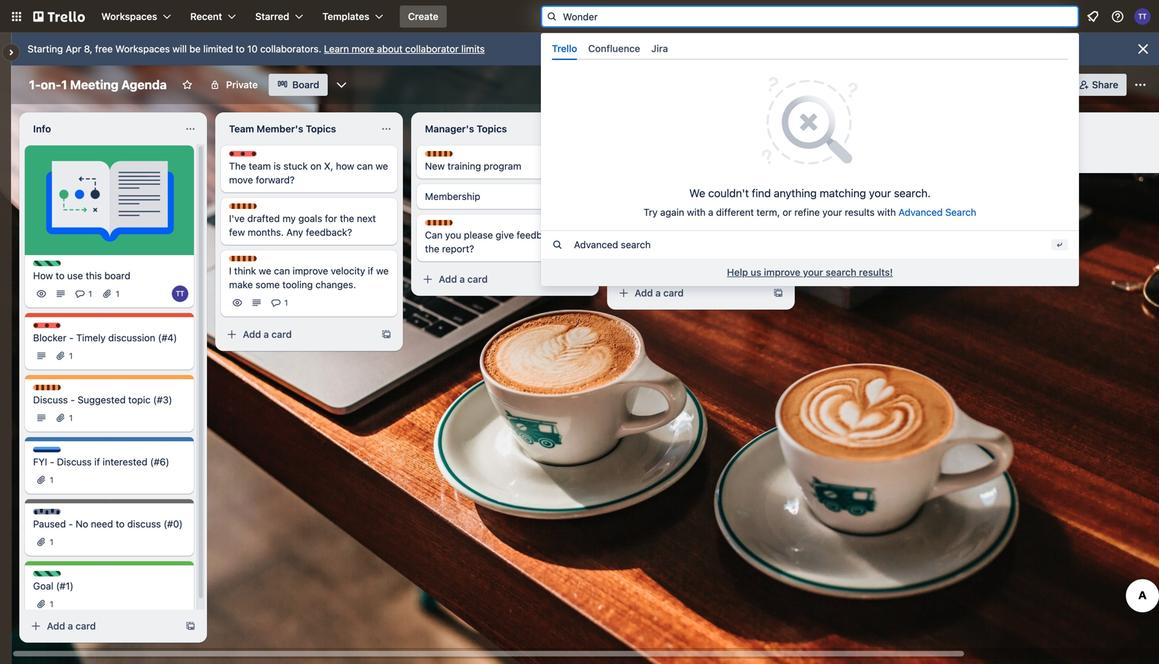 Task type: describe. For each thing, give the bounding box(es) containing it.
discuss for training
[[439, 152, 470, 162]]

try
[[644, 207, 658, 218]]

goal (#1) link
[[33, 580, 186, 594]]

will
[[173, 43, 187, 55]]

mentor another developer
[[621, 199, 737, 211]]

workspaces button
[[93, 6, 179, 28]]

1 vertical spatial workspaces
[[115, 43, 170, 55]]

(#4)
[[158, 332, 177, 344]]

card up matching
[[860, 151, 880, 162]]

Board name text field
[[22, 74, 174, 96]]

blog
[[683, 238, 702, 249]]

trello tab
[[547, 37, 583, 60]]

on-
[[41, 77, 61, 92]]

please
[[464, 229, 493, 241]]

1 down this
[[88, 289, 92, 299]]

1 vertical spatial your
[[823, 207, 842, 218]]

advanced inside we couldn't find anything matching your search. try again with a different term, or refine your results with advanced search
[[899, 207, 943, 218]]

- for discuss
[[71, 394, 75, 406]]

goal for practice
[[635, 229, 653, 239]]

1 down color: black, title: "paused" element
[[50, 538, 54, 547]]

i think we can improve velocity if we make some tooling changes. link
[[229, 264, 389, 292]]

developer
[[693, 199, 737, 211]]

team
[[229, 123, 254, 135]]

color: orange, title: "discuss" element for training
[[425, 151, 470, 162]]

goal for (#1)
[[47, 572, 65, 582]]

a for add a card "button" underneath goal (#1) link on the bottom left of page
[[68, 621, 73, 632]]

a for add a card "button" associated with can you please give feedback on the report?
[[460, 274, 465, 285]]

i
[[229, 265, 232, 277]]

paused - no need to discuss (#0) link
[[33, 518, 186, 531]]

Team Member's Topics text field
[[221, 118, 375, 140]]

anything
[[774, 187, 817, 200]]

card for best practice blog
[[664, 287, 684, 299]]

(#6)
[[150, 457, 169, 468]]

color: blue, title: "fyi" element
[[33, 447, 61, 458]]

you
[[445, 229, 461, 241]]

add a card button for can you please give feedback on the report?
[[417, 268, 569, 291]]

we inside blocker the team is stuck on x, how can we move forward?
[[376, 160, 388, 172]]

sm image
[[903, 74, 923, 93]]

on inside blocker the team is stuck on x, how can we move forward?
[[310, 160, 322, 172]]

we up some
[[259, 265, 271, 277]]

suggested
[[78, 394, 126, 406]]

different
[[716, 207, 754, 218]]

0 vertical spatial search
[[621, 239, 651, 251]]

tab list containing trello
[[547, 37, 1074, 60]]

0 vertical spatial your
[[869, 187, 891, 200]]

jira tab
[[646, 37, 674, 60]]

some
[[256, 279, 280, 291]]

best
[[621, 238, 641, 249]]

add a card for i think we can improve velocity if we make some tooling changes.
[[243, 329, 292, 340]]

a for add a card "button" corresponding to i think we can improve velocity if we make some tooling changes.
[[264, 329, 269, 340]]

fyi - discuss if interested (#6) link
[[33, 456, 186, 469]]

back to home image
[[33, 6, 85, 28]]

tooling
[[283, 279, 313, 291]]

1 horizontal spatial search
[[826, 267, 857, 278]]

find
[[752, 187, 771, 200]]

(#3)
[[153, 394, 172, 406]]

new training program link
[[425, 159, 585, 173]]

confluence inside button
[[751, 79, 803, 90]]

customize views image
[[335, 78, 348, 92]]

free
[[95, 43, 113, 55]]

blocker - timely discussion (#4) link
[[33, 331, 186, 345]]

goal for to
[[47, 262, 65, 271]]

add down the (#1)
[[47, 621, 65, 632]]

Search Trello field
[[541, 6, 1079, 28]]

1 down discuss discuss - suggested topic (#3)
[[69, 413, 73, 423]]

discussion
[[108, 332, 155, 344]]

confluence inside tab
[[588, 43, 640, 54]]

results
[[845, 207, 875, 218]]

is
[[274, 160, 281, 172]]

search no results image
[[762, 75, 859, 166]]

help
[[727, 267, 748, 278]]

power-ups
[[842, 79, 892, 90]]

star or unstar board image
[[182, 79, 193, 90]]

discuss can you please give feedback on the report?
[[425, 221, 572, 255]]

add a card button for i think we can improve velocity if we make some tooling changes.
[[221, 324, 373, 346]]

this
[[86, 270, 102, 282]]

move
[[229, 174, 253, 186]]

manager's
[[425, 123, 474, 135]]

- for paused
[[69, 519, 73, 530]]

months.
[[248, 227, 284, 238]]

ups
[[874, 79, 892, 90]]

card down goal (#1) link on the bottom left of page
[[76, 621, 96, 632]]

2 horizontal spatial to
[[236, 43, 245, 55]]

(#0)
[[164, 519, 183, 530]]

share button
[[1073, 74, 1127, 96]]

couldn't
[[708, 187, 749, 200]]

0 horizontal spatial terry turtle (terryturtle) image
[[172, 286, 188, 302]]

agenda
[[121, 77, 167, 92]]

private button
[[201, 74, 266, 96]]

color: black, title: "paused" element
[[33, 509, 76, 520]]

again
[[661, 207, 685, 218]]

create from template… image
[[185, 621, 196, 632]]

blocker for team
[[243, 152, 273, 162]]

advanced search
[[574, 239, 651, 251]]

1 down color: blue, title: "fyi" 'element' on the left of page
[[50, 476, 54, 485]]

the team is stuck on x, how can we move forward? link
[[229, 159, 389, 187]]

color: green, title: "goal" element for best practice blog
[[621, 228, 653, 239]]

can inside blocker the team is stuck on x, how can we move forward?
[[357, 160, 373, 172]]

blocker the team is stuck on x, how can we move forward?
[[229, 152, 388, 186]]

goals
[[298, 213, 322, 224]]

board link
[[269, 74, 328, 96]]

- for blocker
[[69, 332, 74, 344]]

discuss left suggested
[[33, 394, 68, 406]]

more
[[352, 43, 374, 55]]

term,
[[757, 207, 780, 218]]

a for add a card "button" related to best practice blog
[[656, 287, 661, 299]]

advanced search link
[[899, 207, 977, 218]]

discuss for you
[[439, 221, 470, 231]]

next
[[357, 213, 376, 224]]

discuss i've drafted my goals for the next few months. any feedback?
[[229, 204, 376, 238]]

add a card up matching
[[831, 151, 880, 162]]

about
[[377, 43, 403, 55]]

1 down tooling
[[284, 298, 288, 308]]

how
[[33, 270, 53, 282]]

topic
[[128, 394, 151, 406]]

program
[[484, 160, 522, 172]]

Info text field
[[25, 118, 179, 140]]

results!
[[859, 267, 893, 278]]

terry turtle (terryturtle) image
[[1050, 75, 1069, 95]]

report?
[[442, 243, 474, 255]]

think
[[234, 265, 256, 277]]

mentor
[[621, 199, 653, 211]]

2 vertical spatial your
[[803, 267, 824, 278]]

can you please give feedback on the report? link
[[425, 228, 585, 256]]

color: red, title: "blocker" element for blocker - timely discussion (#4)
[[33, 323, 77, 333]]

jira
[[652, 43, 668, 54]]

add a card down the (#1)
[[47, 621, 96, 632]]

learn
[[324, 43, 349, 55]]

add for can you please give feedback on the report?
[[439, 274, 457, 285]]

give
[[496, 229, 514, 241]]

8,
[[84, 43, 92, 55]]



Task type: vqa. For each thing, say whether or not it's contained in the screenshot.
can
yes



Task type: locate. For each thing, give the bounding box(es) containing it.
color: orange, title: "discuss" element for drafted
[[229, 204, 274, 214]]

1 vertical spatial if
[[94, 457, 100, 468]]

a down some
[[264, 329, 269, 340]]

limits
[[462, 43, 485, 55]]

0 vertical spatial advanced
[[899, 207, 943, 218]]

color: green, title: "goal" element down color: black, title: "paused" element
[[33, 571, 65, 582]]

1 vertical spatial create from template… image
[[773, 288, 784, 299]]

add down "make"
[[243, 329, 261, 340]]

search
[[946, 207, 977, 218]]

can right the how
[[357, 160, 373, 172]]

terry turtle (terryturtle) image
[[1135, 8, 1151, 25], [172, 286, 188, 302]]

board
[[292, 79, 319, 90]]

the down can
[[425, 243, 440, 255]]

1 vertical spatial the
[[425, 243, 440, 255]]

search
[[621, 239, 651, 251], [826, 267, 857, 278]]

workspaces up free
[[101, 11, 157, 22]]

0 vertical spatial create from template… image
[[577, 274, 588, 285]]

blocker left is
[[243, 152, 273, 162]]

add a card for can you please give feedback on the report?
[[439, 274, 488, 285]]

discuss down manager's
[[439, 152, 470, 162]]

x,
[[324, 160, 333, 172]]

paused left the no
[[33, 519, 66, 530]]

0 horizontal spatial confluence
[[588, 43, 640, 54]]

on
[[310, 160, 322, 172], [561, 229, 572, 241]]

1 vertical spatial confluence
[[751, 79, 803, 90]]

your down advanced search link
[[803, 267, 824, 278]]

- inside discuss discuss - suggested topic (#3)
[[71, 394, 75, 406]]

new
[[425, 160, 445, 172]]

0 horizontal spatial if
[[94, 457, 100, 468]]

color: orange, title: "discuss" element down manager's
[[425, 151, 470, 162]]

add a card button up search.
[[809, 146, 961, 168]]

0 vertical spatial if
[[368, 265, 374, 277]]

a up matching
[[852, 151, 857, 162]]

discuss inside "discuss i think we can improve velocity if we make some tooling changes."
[[243, 257, 274, 266]]

1 down practice
[[657, 257, 661, 266]]

with right results
[[878, 207, 896, 218]]

the inside discuss i've drafted my goals for the next few months. any feedback?
[[340, 213, 354, 224]]

can inside "discuss i think we can improve velocity if we make some tooling changes."
[[274, 265, 290, 277]]

with down we
[[687, 207, 706, 218]]

your
[[869, 187, 891, 200], [823, 207, 842, 218], [803, 267, 824, 278]]

to inside the 'paused paused - no need to discuss (#0)'
[[116, 519, 125, 530]]

discuss i think we can improve velocity if we make some tooling changes.
[[229, 257, 389, 291]]

goal goal (#1)
[[33, 572, 74, 592]]

color: green, title: "goal" element left use
[[33, 261, 65, 271]]

few
[[229, 227, 245, 238]]

show menu image
[[1134, 78, 1148, 92]]

on left x,
[[310, 160, 322, 172]]

discuss down "timely"
[[47, 386, 78, 395]]

card for can you please give feedback on the report?
[[468, 274, 488, 285]]

color: orange, title: "discuss" element up months.
[[229, 204, 274, 214]]

goal left the (#1)
[[33, 581, 53, 592]]

color: green, title: "goal" element down the try at the top
[[621, 228, 653, 239]]

help us improve your search results!
[[727, 267, 893, 278]]

1 horizontal spatial with
[[878, 207, 896, 218]]

1 vertical spatial color: red, title: "blocker" element
[[33, 323, 77, 333]]

can
[[425, 229, 443, 241]]

add a card button down the blog
[[613, 282, 765, 304]]

0 vertical spatial the
[[340, 213, 354, 224]]

add a card down report?
[[439, 274, 488, 285]]

1 topics from the left
[[306, 123, 336, 135]]

- up color: black, title: "paused" element
[[50, 457, 54, 468]]

add a card button down goal (#1) link on the bottom left of page
[[25, 616, 177, 638]]

paused
[[47, 510, 76, 520], [33, 519, 66, 530]]

search.
[[894, 187, 931, 200]]

fyi
[[47, 448, 60, 458], [33, 457, 47, 468]]

0 vertical spatial color: green, title: "goal" element
[[621, 228, 653, 239]]

confluence tab
[[583, 37, 646, 60]]

the inside discuss can you please give feedback on the report?
[[425, 243, 440, 255]]

to left 10
[[236, 43, 245, 55]]

color: red, title: "blocker" element down how
[[33, 323, 77, 333]]

- for fyi
[[50, 457, 54, 468]]

goal down the try at the top
[[635, 229, 653, 239]]

workspaces inside popup button
[[101, 11, 157, 22]]

add a card
[[831, 151, 880, 162], [439, 274, 488, 285], [635, 287, 684, 299], [243, 329, 292, 340], [47, 621, 96, 632]]

discuss - suggested topic (#3) link
[[33, 393, 186, 407]]

we right velocity
[[376, 265, 389, 277]]

- inside the 'paused paused - no need to discuss (#0)'
[[69, 519, 73, 530]]

- left the no
[[69, 519, 73, 530]]

tab list
[[547, 37, 1074, 60]]

create from template… image for best practice blog
[[773, 288, 784, 299]]

your up results
[[869, 187, 891, 200]]

confluence button
[[728, 74, 812, 96]]

best practice blog link
[[621, 237, 781, 251]]

paused paused - no need to discuss (#0)
[[33, 510, 183, 530]]

topics inside manager's topics 'text box'
[[477, 123, 507, 135]]

create from template… image for can you please give feedback on the report?
[[577, 274, 588, 285]]

membership
[[425, 191, 481, 202]]

collaborator
[[405, 43, 459, 55]]

add a card button down tooling
[[221, 324, 373, 346]]

color: red, title: "blocker" element
[[229, 151, 273, 162], [33, 323, 77, 333]]

1 down blocker blocker - timely discussion (#4)
[[69, 351, 73, 361]]

add up matching
[[831, 151, 849, 162]]

a for add a card "button" over search.
[[852, 151, 857, 162]]

apr
[[66, 43, 81, 55]]

refine
[[795, 207, 820, 218]]

search image
[[547, 11, 558, 22]]

1-
[[29, 77, 41, 92]]

card down practice
[[664, 287, 684, 299]]

1 vertical spatial search
[[826, 267, 857, 278]]

if inside "discuss i think we can improve velocity if we make some tooling changes."
[[368, 265, 374, 277]]

2 vertical spatial create from template… image
[[381, 329, 392, 340]]

to right 'need'
[[116, 519, 125, 530]]

color: orange, title: "discuss" element
[[425, 151, 470, 162], [229, 204, 274, 214], [425, 220, 470, 231], [229, 256, 274, 266], [33, 385, 78, 395]]

improve right the us on the top right
[[764, 267, 801, 278]]

0 vertical spatial workspaces
[[101, 11, 157, 22]]

1 horizontal spatial on
[[561, 229, 572, 241]]

add for best practice blog
[[635, 287, 653, 299]]

color: red, title: "blocker" element for the team is stuck on x, how can we move forward?
[[229, 151, 273, 162]]

board
[[105, 270, 130, 282]]

if right velocity
[[368, 265, 374, 277]]

stuck
[[284, 160, 308, 172]]

2 vertical spatial to
[[116, 519, 125, 530]]

discuss inside fyi fyi - discuss if interested (#6)
[[57, 457, 92, 468]]

starting
[[28, 43, 63, 55]]

1 horizontal spatial confluence
[[751, 79, 803, 90]]

- left suggested
[[71, 394, 75, 406]]

help us improve your search results! link
[[719, 262, 902, 284]]

discuss for think
[[243, 257, 274, 266]]

blocker for -
[[47, 324, 77, 333]]

add a card down practice
[[635, 287, 684, 299]]

0 horizontal spatial improve
[[293, 265, 328, 277]]

add a card for best practice blog
[[635, 287, 684, 299]]

1 horizontal spatial color: red, title: "blocker" element
[[229, 151, 273, 162]]

share
[[1092, 79, 1119, 90]]

add a card down some
[[243, 329, 292, 340]]

team
[[249, 160, 271, 172]]

make
[[229, 279, 253, 291]]

1 vertical spatial color: green, title: "goal" element
[[33, 261, 65, 271]]

we couldn't find anything matching your search. try again with a different term, or refine your results with advanced search
[[644, 187, 977, 218]]

we
[[690, 187, 706, 200]]

paused left 'need'
[[47, 510, 76, 520]]

terry turtle (terryturtle) image up (#4)
[[172, 286, 188, 302]]

a down report?
[[460, 274, 465, 285]]

advanced search image
[[552, 240, 563, 251]]

manager's topics
[[425, 123, 507, 135]]

us
[[751, 267, 762, 278]]

(#1)
[[56, 581, 74, 592]]

color: red, title: "blocker" element up move
[[229, 151, 273, 162]]

how
[[336, 160, 354, 172]]

create from template… image for i think we can improve velocity if we make some tooling changes.
[[381, 329, 392, 340]]

add down best
[[635, 287, 653, 299]]

goal best practice blog
[[621, 229, 702, 249]]

1 horizontal spatial if
[[368, 265, 374, 277]]

discuss up some
[[243, 257, 274, 266]]

1 right 1- on the top left of page
[[61, 77, 67, 92]]

2 with from the left
[[878, 207, 896, 218]]

blocker blocker - timely discussion (#4)
[[33, 324, 177, 344]]

1 down "goal goal (#1)"
[[50, 600, 54, 609]]

a down the (#1)
[[68, 621, 73, 632]]

1 horizontal spatial create from template… image
[[577, 274, 588, 285]]

to left use
[[56, 270, 65, 282]]

or
[[783, 207, 792, 218]]

trello
[[552, 43, 577, 54]]

discuss for drafted
[[243, 204, 274, 214]]

0 horizontal spatial color: red, title: "blocker" element
[[33, 323, 77, 333]]

topics up discuss new training program
[[477, 123, 507, 135]]

learn more about collaborator limits link
[[324, 43, 485, 55]]

feedback
[[517, 229, 558, 241]]

we right the how
[[376, 160, 388, 172]]

color: orange, title: "discuss" element up report?
[[425, 220, 470, 231]]

1 horizontal spatial the
[[425, 243, 440, 255]]

1 horizontal spatial advanced
[[899, 207, 943, 218]]

0 horizontal spatial the
[[340, 213, 354, 224]]

- inside fyi fyi - discuss if interested (#6)
[[50, 457, 54, 468]]

be
[[189, 43, 201, 55]]

terry turtle (terryturtle) image right 'open information menu' image
[[1135, 8, 1151, 25]]

1 with from the left
[[687, 207, 706, 218]]

add for i think we can improve velocity if we make some tooling changes.
[[243, 329, 261, 340]]

goal inside goal how to use this board
[[47, 262, 65, 271]]

1 horizontal spatial topics
[[477, 123, 507, 135]]

add down report?
[[439, 274, 457, 285]]

card down report?
[[468, 274, 488, 285]]

templates button
[[314, 6, 392, 28]]

0 vertical spatial color: red, title: "blocker" element
[[229, 151, 273, 162]]

to inside goal how to use this board
[[56, 270, 65, 282]]

blocker left "timely"
[[33, 332, 67, 344]]

1 horizontal spatial to
[[116, 519, 125, 530]]

forward?
[[256, 174, 295, 186]]

improve up tooling
[[293, 265, 328, 277]]

0 vertical spatial confluence
[[588, 43, 640, 54]]

topics inside team member's topics text box
[[306, 123, 336, 135]]

create from template… image
[[577, 274, 588, 285], [773, 288, 784, 299], [381, 329, 392, 340]]

0 vertical spatial terry turtle (terryturtle) image
[[1135, 8, 1151, 25]]

a left different
[[708, 207, 714, 218]]

matching
[[820, 187, 866, 200]]

if left interested
[[94, 457, 100, 468]]

search left results!
[[826, 267, 857, 278]]

if
[[368, 265, 374, 277], [94, 457, 100, 468]]

0 horizontal spatial with
[[687, 207, 706, 218]]

how to use this board link
[[33, 269, 186, 283]]

add a card button down can you please give feedback on the report? link
[[417, 268, 569, 291]]

another
[[656, 199, 690, 211]]

topics up x,
[[306, 123, 336, 135]]

use
[[67, 270, 83, 282]]

0 horizontal spatial can
[[274, 265, 290, 277]]

discuss left interested
[[57, 457, 92, 468]]

color: green, title: "goal" element
[[621, 228, 653, 239], [33, 261, 65, 271], [33, 571, 65, 582]]

if inside fyi fyi - discuss if interested (#6)
[[94, 457, 100, 468]]

discuss up months.
[[243, 204, 274, 214]]

i've
[[229, 213, 245, 224]]

workspaces down workspaces popup button
[[115, 43, 170, 55]]

1 horizontal spatial can
[[357, 160, 373, 172]]

- left "timely"
[[69, 332, 74, 344]]

add
[[831, 151, 849, 162], [439, 274, 457, 285], [635, 287, 653, 299], [243, 329, 261, 340], [47, 621, 65, 632]]

2 vertical spatial color: green, title: "goal" element
[[33, 571, 65, 582]]

0 vertical spatial on
[[310, 160, 322, 172]]

discuss new training program
[[425, 152, 522, 172]]

team member's topics
[[229, 123, 336, 135]]

0 vertical spatial can
[[357, 160, 373, 172]]

0 horizontal spatial create from template… image
[[381, 329, 392, 340]]

1 vertical spatial terry turtle (terryturtle) image
[[172, 286, 188, 302]]

a down practice
[[656, 287, 661, 299]]

1 horizontal spatial improve
[[764, 267, 801, 278]]

discuss inside discuss i've drafted my goals for the next few months. any feedback?
[[243, 204, 274, 214]]

- inside blocker blocker - timely discussion (#4)
[[69, 332, 74, 344]]

add a card button for best practice blog
[[613, 282, 765, 304]]

membership link
[[425, 190, 585, 204]]

improve inside "discuss i think we can improve velocity if we make some tooling changes."
[[293, 265, 328, 277]]

color: green, title: "goal" element for how to use this board
[[33, 261, 65, 271]]

mentor another developer link
[[621, 198, 781, 212]]

with
[[687, 207, 706, 218], [878, 207, 896, 218]]

1 vertical spatial to
[[56, 270, 65, 282]]

can up some
[[274, 265, 290, 277]]

color: green, title: "goal" element for goal (#1)
[[33, 571, 65, 582]]

the right for
[[340, 213, 354, 224]]

search down the try at the top
[[621, 239, 651, 251]]

discuss inside discuss new training program
[[439, 152, 470, 162]]

blocker inside blocker the team is stuck on x, how can we move forward?
[[243, 152, 273, 162]]

0 horizontal spatial to
[[56, 270, 65, 282]]

create button
[[400, 6, 447, 28]]

0 horizontal spatial topics
[[306, 123, 336, 135]]

1 vertical spatial advanced
[[574, 239, 618, 251]]

card for i think we can improve velocity if we make some tooling changes.
[[272, 329, 292, 340]]

starred
[[255, 11, 289, 22]]

timely
[[76, 332, 106, 344]]

primary element
[[0, 0, 1160, 33]]

0 horizontal spatial advanced
[[574, 239, 618, 251]]

1 down board
[[116, 289, 120, 299]]

training
[[448, 160, 481, 172]]

1 inside text box
[[61, 77, 67, 92]]

discuss up report?
[[439, 221, 470, 231]]

card
[[860, 151, 880, 162], [468, 274, 488, 285], [664, 287, 684, 299], [272, 329, 292, 340], [76, 621, 96, 632]]

0 horizontal spatial on
[[310, 160, 322, 172]]

velocity
[[331, 265, 365, 277]]

any
[[286, 227, 303, 238]]

1-on-1 meeting agenda
[[29, 77, 167, 92]]

0 horizontal spatial search
[[621, 239, 651, 251]]

goal inside "goal best practice blog"
[[635, 229, 653, 239]]

1 vertical spatial can
[[274, 265, 290, 277]]

card down some
[[272, 329, 292, 340]]

your down matching
[[823, 207, 842, 218]]

workspaces
[[101, 11, 157, 22], [115, 43, 170, 55]]

discuss inside discuss can you please give feedback on the report?
[[439, 221, 470, 231]]

on inside discuss can you please give feedback on the report?
[[561, 229, 572, 241]]

blocker down use
[[47, 324, 77, 333]]

for
[[325, 213, 337, 224]]

None text field
[[1005, 118, 1160, 140]]

0 notifications image
[[1085, 8, 1102, 25]]

color: orange, title: "discuss" element up "make"
[[229, 256, 274, 266]]

2 topics from the left
[[477, 123, 507, 135]]

discuss
[[127, 519, 161, 530]]

0 vertical spatial to
[[236, 43, 245, 55]]

goal left use
[[47, 262, 65, 271]]

1 vertical spatial on
[[561, 229, 572, 241]]

2 horizontal spatial create from template… image
[[773, 288, 784, 299]]

advanced down search.
[[899, 207, 943, 218]]

changes.
[[316, 279, 356, 291]]

color: orange, title: "discuss" element for you
[[425, 220, 470, 231]]

need
[[91, 519, 113, 530]]

member's
[[257, 123, 303, 135]]

a inside we couldn't find anything matching your search. try again with a different term, or refine your results with advanced search
[[708, 207, 714, 218]]

open information menu image
[[1111, 10, 1125, 23]]

Manager's Topics text field
[[417, 118, 571, 140]]

advanced search link
[[541, 231, 1079, 259]]

color: orange, title: "discuss" element up color: blue, title: "fyi" 'element' on the left of page
[[33, 385, 78, 395]]

on right the feedback
[[561, 229, 572, 241]]

advanced left best
[[574, 239, 618, 251]]

discuss for -
[[47, 386, 78, 395]]

goal down color: black, title: "paused" element
[[47, 572, 65, 582]]

discuss
[[439, 152, 470, 162], [243, 204, 274, 214], [439, 221, 470, 231], [243, 257, 274, 266], [47, 386, 78, 395], [33, 394, 68, 406], [57, 457, 92, 468]]

-
[[69, 332, 74, 344], [71, 394, 75, 406], [50, 457, 54, 468], [69, 519, 73, 530]]

1 horizontal spatial terry turtle (terryturtle) image
[[1135, 8, 1151, 25]]



